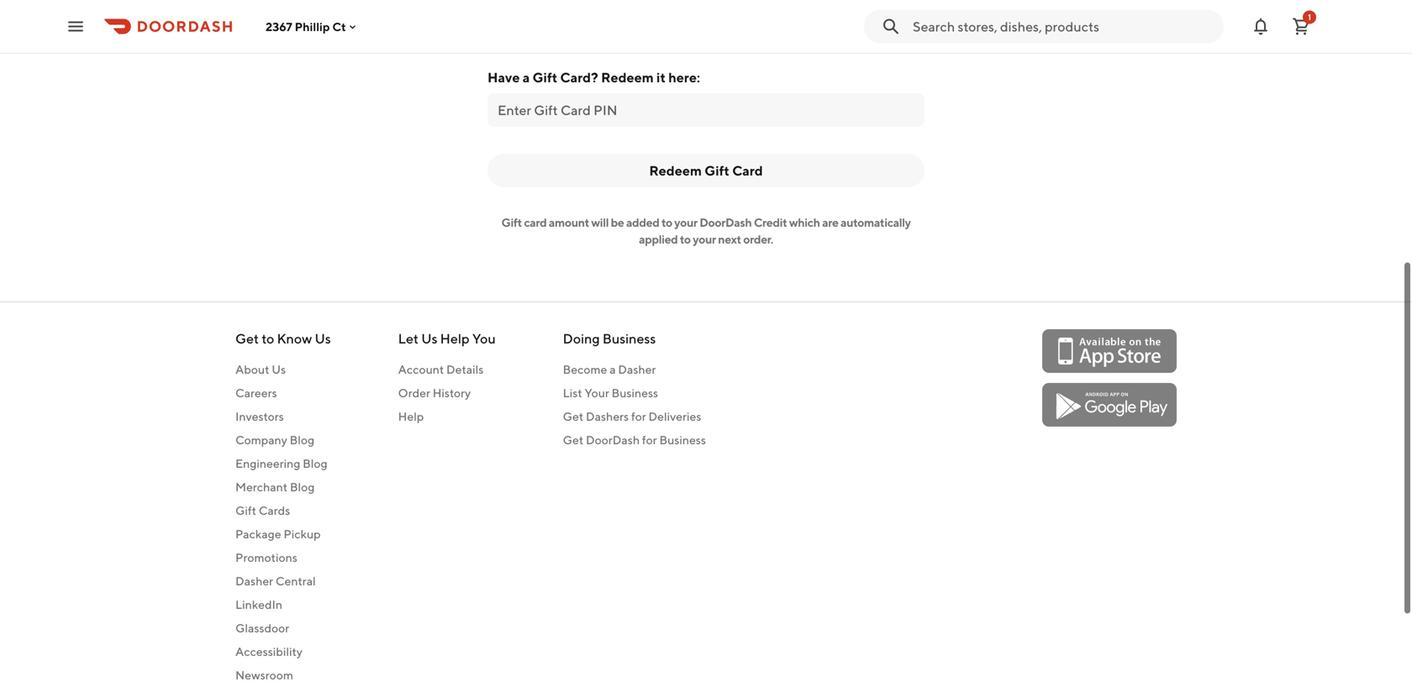 Task type: vqa. For each thing, say whether or not it's contained in the screenshot.
the topmost served
no



Task type: locate. For each thing, give the bounding box(es) containing it.
0 horizontal spatial dasher
[[235, 575, 273, 589]]

list your business link
[[563, 385, 706, 402]]

1 horizontal spatial help
[[440, 331, 470, 347]]

list your business
[[563, 386, 658, 400]]

a for gift
[[523, 69, 530, 85]]

to left know at the left of the page
[[262, 331, 274, 347]]

0 vertical spatial help
[[440, 331, 470, 347]]

investors link
[[235, 409, 331, 425]]

us right know at the left of the page
[[315, 331, 331, 347]]

credit
[[754, 216, 787, 230]]

1 vertical spatial for
[[642, 433, 657, 447]]

business
[[603, 331, 656, 347], [612, 386, 658, 400], [660, 433, 706, 447]]

business down become a dasher link
[[612, 386, 658, 400]]

blog down the engineering blog link
[[290, 480, 315, 494]]

gift cards link
[[235, 503, 331, 520]]

linkedin link
[[235, 597, 331, 614]]

0 horizontal spatial doordash
[[586, 433, 640, 447]]

to right applied at the left top
[[680, 232, 691, 246]]

1 vertical spatial blog
[[303, 457, 328, 471]]

accessibility
[[235, 645, 303, 659]]

redeem left the it
[[601, 69, 654, 85]]

0 vertical spatial dasher
[[618, 363, 656, 377]]

dasher up list your business link
[[618, 363, 656, 377]]

1 horizontal spatial doordash
[[700, 216, 752, 230]]

blog down company blog link
[[303, 457, 328, 471]]

doordash up next at the top of the page
[[700, 216, 752, 230]]

central
[[276, 575, 316, 589]]

blog
[[290, 433, 314, 447], [303, 457, 328, 471], [290, 480, 315, 494]]

1 vertical spatial redeem
[[649, 163, 702, 179]]

2 vertical spatial blog
[[290, 480, 315, 494]]

redeem up added in the left top of the page
[[649, 163, 702, 179]]

help down order
[[398, 410, 424, 424]]

redeem
[[601, 69, 654, 85], [649, 163, 702, 179]]

notification bell image
[[1251, 16, 1271, 37]]

gift left card
[[705, 163, 730, 179]]

accessibility link
[[235, 644, 331, 661]]

doordash
[[700, 216, 752, 230], [586, 433, 640, 447]]

0 horizontal spatial to
[[262, 331, 274, 347]]

1 horizontal spatial us
[[315, 331, 331, 347]]

ct
[[332, 20, 346, 33]]

let us help you
[[398, 331, 496, 347]]

for
[[631, 410, 646, 424], [642, 433, 657, 447]]

order.
[[743, 232, 773, 246]]

us for let us help you
[[421, 331, 438, 347]]

blog down investors link
[[290, 433, 314, 447]]

2 vertical spatial business
[[660, 433, 706, 447]]

gift up package
[[235, 504, 256, 518]]

pickup
[[284, 528, 321, 541]]

gift
[[533, 69, 558, 85], [705, 163, 730, 179], [501, 216, 522, 230], [235, 504, 256, 518]]

doordash down dashers at the left bottom
[[586, 433, 640, 447]]

gift inside gift card amount will be added to your doordash credit which are automatically applied to your next order.
[[501, 216, 522, 230]]

amount
[[549, 216, 589, 230]]

0 horizontal spatial a
[[523, 69, 530, 85]]

a
[[523, 69, 530, 85], [610, 363, 616, 377]]

blog for engineering blog
[[303, 457, 328, 471]]

to up applied at the left top
[[662, 216, 672, 230]]

promotions link
[[235, 550, 331, 567]]

2 vertical spatial get
[[563, 433, 584, 447]]

help
[[440, 331, 470, 347], [398, 410, 424, 424]]

get for get doordash for business
[[563, 433, 584, 447]]

0 horizontal spatial help
[[398, 410, 424, 424]]

2 horizontal spatial to
[[680, 232, 691, 246]]

dasher
[[618, 363, 656, 377], [235, 575, 273, 589]]

a up list your business
[[610, 363, 616, 377]]

doing
[[563, 331, 600, 347]]

0 vertical spatial to
[[662, 216, 672, 230]]

1 vertical spatial a
[[610, 363, 616, 377]]

doordash inside gift card amount will be added to your doordash credit which are automatically applied to your next order.
[[700, 216, 752, 230]]

us
[[315, 331, 331, 347], [421, 331, 438, 347], [272, 363, 286, 377]]

redeem inside button
[[649, 163, 702, 179]]

for down "get dashers for deliveries" link
[[642, 433, 657, 447]]

merchant
[[235, 480, 288, 494]]

order history link
[[398, 385, 496, 402]]

1 horizontal spatial to
[[662, 216, 672, 230]]

business up become a dasher link
[[603, 331, 656, 347]]

it
[[657, 69, 666, 85]]

0 vertical spatial blog
[[290, 433, 314, 447]]

doing business
[[563, 331, 656, 347]]

company blog
[[235, 433, 314, 447]]

0 vertical spatial a
[[523, 69, 530, 85]]

0 vertical spatial redeem
[[601, 69, 654, 85]]

0 vertical spatial for
[[631, 410, 646, 424]]

promotions
[[235, 551, 297, 565]]

gift card amount will be added to your doordash credit which are automatically applied to your next order.
[[501, 216, 911, 246]]

for down list your business link
[[631, 410, 646, 424]]

newsroom
[[235, 669, 293, 683]]

gift left the card
[[501, 216, 522, 230]]

help left you
[[440, 331, 470, 347]]

for for doordash
[[642, 433, 657, 447]]

glassdoor link
[[235, 620, 331, 637]]

1 vertical spatial get
[[563, 410, 584, 424]]

your left next at the top of the page
[[693, 232, 716, 246]]

gift inside gift cards "link"
[[235, 504, 256, 518]]

cards
[[259, 504, 290, 518]]

dasher up linkedin
[[235, 575, 273, 589]]

us right let
[[421, 331, 438, 347]]

us up careers link at the left of the page
[[272, 363, 286, 377]]

merchant blog
[[235, 480, 315, 494]]

will
[[591, 216, 609, 230]]

account
[[398, 363, 444, 377]]

your
[[674, 216, 698, 230], [693, 232, 716, 246]]

a right the 'have'
[[523, 69, 530, 85]]

0 vertical spatial business
[[603, 331, 656, 347]]

glassdoor
[[235, 622, 289, 636]]

0 vertical spatial doordash
[[700, 216, 752, 230]]

list
[[563, 386, 582, 400]]

newsroom link
[[235, 668, 331, 684]]

for for dashers
[[631, 410, 646, 424]]

1 horizontal spatial dasher
[[618, 363, 656, 377]]

get dashers for deliveries
[[563, 410, 702, 424]]

get
[[235, 331, 259, 347], [563, 410, 584, 424], [563, 433, 584, 447]]

2 horizontal spatial us
[[421, 331, 438, 347]]

0 horizontal spatial us
[[272, 363, 286, 377]]

package
[[235, 528, 281, 541]]

a for dasher
[[610, 363, 616, 377]]

business down deliveries
[[660, 433, 706, 447]]

applied
[[639, 232, 678, 246]]

blog for company blog
[[290, 433, 314, 447]]

1 vertical spatial business
[[612, 386, 658, 400]]

deliveries
[[649, 410, 702, 424]]

engineering
[[235, 457, 300, 471]]

to
[[662, 216, 672, 230], [680, 232, 691, 246], [262, 331, 274, 347]]

next
[[718, 232, 741, 246]]

0 vertical spatial get
[[235, 331, 259, 347]]

1 vertical spatial to
[[680, 232, 691, 246]]

your up applied at the left top
[[674, 216, 698, 230]]

get to know us
[[235, 331, 331, 347]]

2367 phillip ct
[[266, 20, 346, 33]]

1 horizontal spatial a
[[610, 363, 616, 377]]



Task type: describe. For each thing, give the bounding box(es) containing it.
1 button
[[1285, 10, 1318, 43]]

your
[[585, 386, 609, 400]]

become a dasher
[[563, 363, 656, 377]]

2367 phillip ct button
[[266, 20, 359, 33]]

order
[[398, 386, 430, 400]]

automatically
[[841, 216, 911, 230]]

investors
[[235, 410, 284, 424]]

1 vertical spatial your
[[693, 232, 716, 246]]

added
[[626, 216, 660, 230]]

about us
[[235, 363, 286, 377]]

company
[[235, 433, 287, 447]]

know
[[277, 331, 312, 347]]

become
[[563, 363, 607, 377]]

card?
[[560, 69, 598, 85]]

2367
[[266, 20, 292, 33]]

get for get to know us
[[235, 331, 259, 347]]

package pickup
[[235, 528, 321, 541]]

2 vertical spatial to
[[262, 331, 274, 347]]

redeem gift card
[[649, 163, 763, 179]]

dashers
[[586, 410, 629, 424]]

1 vertical spatial doordash
[[586, 433, 640, 447]]

get for get dashers for deliveries
[[563, 410, 584, 424]]

blog for merchant blog
[[290, 480, 315, 494]]

order history
[[398, 386, 471, 400]]

1 vertical spatial dasher
[[235, 575, 273, 589]]

gift cards
[[235, 504, 290, 518]]

account details
[[398, 363, 484, 377]]

careers link
[[235, 385, 331, 402]]

be
[[611, 216, 624, 230]]

let
[[398, 331, 419, 347]]

open menu image
[[66, 16, 86, 37]]

gift inside redeem gift card button
[[705, 163, 730, 179]]

gift left card?
[[533, 69, 558, 85]]

have
[[488, 69, 520, 85]]

about
[[235, 363, 269, 377]]

card
[[732, 163, 763, 179]]

get dashers for deliveries link
[[563, 409, 706, 425]]

have a gift card? redeem it here:
[[488, 69, 700, 85]]

about us link
[[235, 362, 331, 378]]

0 vertical spatial your
[[674, 216, 698, 230]]

dasher central link
[[235, 573, 331, 590]]

get doordash for business
[[563, 433, 706, 447]]

help link
[[398, 409, 496, 425]]

1
[[1308, 12, 1311, 22]]

linkedin
[[235, 598, 282, 612]]

phillip
[[295, 20, 330, 33]]

account details link
[[398, 362, 496, 378]]

redeem gift card button
[[488, 154, 925, 188]]

which
[[789, 216, 820, 230]]

us for about us
[[272, 363, 286, 377]]

become a dasher link
[[563, 362, 706, 378]]

1 vertical spatial help
[[398, 410, 424, 424]]

Have a Gift Card? Redeem it here: text field
[[498, 101, 915, 119]]

here:
[[669, 69, 700, 85]]

get doordash for business link
[[563, 432, 706, 449]]

dasher central
[[235, 575, 316, 589]]

company blog link
[[235, 432, 331, 449]]

Store search: begin typing to search for stores available on DoorDash text field
[[913, 17, 1214, 36]]

merchant blog link
[[235, 479, 331, 496]]

details
[[446, 363, 484, 377]]

history
[[433, 386, 471, 400]]

you
[[472, 331, 496, 347]]

careers
[[235, 386, 277, 400]]

engineering blog
[[235, 457, 328, 471]]

card
[[524, 216, 547, 230]]

are
[[822, 216, 839, 230]]

engineering blog link
[[235, 456, 331, 473]]

package pickup link
[[235, 526, 331, 543]]

2 items, open order cart image
[[1291, 16, 1311, 37]]



